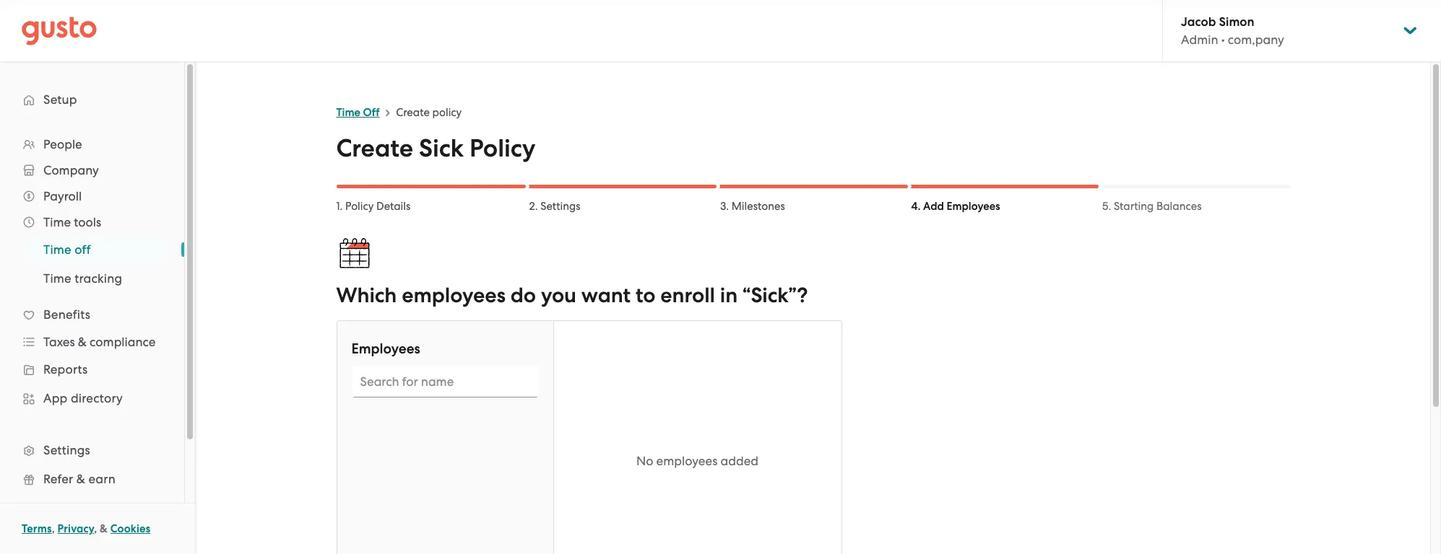 Task type: vqa. For each thing, say whether or not it's contained in the screenshot.
MATCHES
no



Task type: locate. For each thing, give the bounding box(es) containing it.
details
[[377, 200, 411, 213]]

list containing time off
[[0, 236, 184, 293]]

refer & earn
[[43, 473, 116, 487]]

time inside time tools dropdown button
[[43, 215, 71, 230]]

& for compliance
[[78, 335, 87, 350]]

1 vertical spatial create
[[336, 134, 413, 163]]

"?
[[789, 283, 808, 309]]

taxes
[[43, 335, 75, 350]]

terms , privacy , & cookies
[[22, 523, 151, 536]]

time inside time tracking link
[[43, 272, 71, 286]]

& inside taxes & compliance dropdown button
[[78, 335, 87, 350]]

& down upgrade link
[[100, 523, 108, 536]]

privacy link
[[57, 523, 94, 536]]

policy
[[433, 106, 462, 119]]

0 vertical spatial create
[[396, 106, 430, 119]]

1 horizontal spatial settings
[[541, 200, 581, 213]]

•
[[1222, 33, 1225, 47]]

2 vertical spatial &
[[100, 523, 108, 536]]

employees left the do
[[402, 283, 506, 309]]

time for time tracking
[[43, 272, 71, 286]]

1 list from the top
[[0, 132, 184, 552]]

1 horizontal spatial sick
[[751, 283, 789, 309]]

time for time off
[[336, 106, 361, 119]]

0 vertical spatial employees
[[947, 200, 1000, 213]]

you
[[541, 283, 577, 309]]

employees right no
[[657, 454, 718, 469]]

off
[[363, 106, 380, 119]]

enroll
[[661, 283, 715, 309]]

0 horizontal spatial employees
[[402, 283, 506, 309]]

create policy
[[396, 106, 462, 119]]

company
[[43, 163, 99, 178]]

0 vertical spatial sick
[[419, 134, 464, 163]]

setup
[[43, 92, 77, 107]]

time for time tools
[[43, 215, 71, 230]]

0 vertical spatial &
[[78, 335, 87, 350]]

& inside 'refer & earn' link
[[76, 473, 85, 487]]

1 vertical spatial sick
[[751, 283, 789, 309]]

2 , from the left
[[94, 523, 97, 536]]

in
[[720, 283, 738, 309]]

0 vertical spatial employees
[[402, 283, 506, 309]]

settings link
[[14, 438, 170, 464]]

employees
[[402, 283, 506, 309], [657, 454, 718, 469]]

admin
[[1181, 33, 1219, 47]]

1 horizontal spatial employees
[[657, 454, 718, 469]]

time off
[[336, 106, 380, 119]]

com,pany
[[1228, 33, 1285, 47]]

jacob simon admin • com,pany
[[1181, 14, 1285, 47]]

1 horizontal spatial employees
[[947, 200, 1000, 213]]

upgrade
[[43, 501, 95, 516]]

employees down which at the left bottom of page
[[352, 341, 420, 358]]

time down payroll
[[43, 215, 71, 230]]

list containing people
[[0, 132, 184, 552]]

create left the policy
[[396, 106, 430, 119]]

time left off
[[43, 243, 71, 257]]

time left off at the left top
[[336, 106, 361, 119]]

time off
[[43, 243, 91, 257]]

taxes & compliance
[[43, 335, 156, 350]]

to
[[636, 283, 656, 309]]

settings
[[541, 200, 581, 213], [43, 444, 90, 458]]

want
[[581, 283, 631, 309]]

,
[[52, 523, 55, 536], [94, 523, 97, 536]]

1 horizontal spatial policy
[[470, 134, 536, 163]]

balances
[[1157, 200, 1202, 213]]

0 horizontal spatial policy
[[345, 200, 374, 213]]

upgrade link
[[14, 496, 170, 522]]

app directory link
[[14, 386, 170, 412]]

1 vertical spatial employees
[[352, 341, 420, 358]]

time inside time off link
[[43, 243, 71, 257]]

&
[[78, 335, 87, 350], [76, 473, 85, 487], [100, 523, 108, 536]]

1 vertical spatial &
[[76, 473, 85, 487]]

setup link
[[14, 87, 170, 113]]

employees
[[947, 200, 1000, 213], [352, 341, 420, 358]]

create for create sick policy
[[336, 134, 413, 163]]

employees right add
[[947, 200, 1000, 213]]

taxes & compliance button
[[14, 329, 170, 356]]

policy
[[470, 134, 536, 163], [345, 200, 374, 213]]

which employees do you want to enroll in " sick "?
[[336, 283, 808, 309]]

create
[[396, 106, 430, 119], [336, 134, 413, 163]]

time down time off
[[43, 272, 71, 286]]

2 list from the top
[[0, 236, 184, 293]]

0 horizontal spatial settings
[[43, 444, 90, 458]]

, left privacy
[[52, 523, 55, 536]]

& left earn
[[76, 473, 85, 487]]

sick
[[419, 134, 464, 163], [751, 283, 789, 309]]

compliance
[[90, 335, 156, 350]]

0 horizontal spatial ,
[[52, 523, 55, 536]]

list
[[0, 132, 184, 552], [0, 236, 184, 293]]

1 vertical spatial policy
[[345, 200, 374, 213]]

1 vertical spatial employees
[[657, 454, 718, 469]]

reports
[[43, 363, 88, 377]]

refer & earn link
[[14, 467, 170, 493]]

create down off at the left top
[[336, 134, 413, 163]]

0 horizontal spatial sick
[[419, 134, 464, 163]]

sick right in
[[751, 283, 789, 309]]

, down upgrade link
[[94, 523, 97, 536]]

no employees added
[[637, 454, 759, 469]]

time off link
[[336, 106, 380, 119]]

gusto navigation element
[[0, 62, 184, 555]]

Search for name search field
[[352, 366, 539, 398]]

& right the taxes
[[78, 335, 87, 350]]

1 vertical spatial settings
[[43, 444, 90, 458]]

do
[[511, 283, 536, 309]]

sick down the policy
[[419, 134, 464, 163]]

1 horizontal spatial ,
[[94, 523, 97, 536]]

time
[[336, 106, 361, 119], [43, 215, 71, 230], [43, 243, 71, 257], [43, 272, 71, 286]]



Task type: describe. For each thing, give the bounding box(es) containing it.
people
[[43, 137, 82, 152]]

0 vertical spatial policy
[[470, 134, 536, 163]]

time off link
[[26, 237, 170, 263]]

terms link
[[22, 523, 52, 536]]

cookies button
[[110, 521, 151, 538]]

time for time off
[[43, 243, 71, 257]]

1 , from the left
[[52, 523, 55, 536]]

app directory
[[43, 392, 123, 406]]

benefits
[[43, 308, 90, 322]]

privacy
[[57, 523, 94, 536]]

0 horizontal spatial employees
[[352, 341, 420, 358]]

starting
[[1114, 200, 1154, 213]]

tracking
[[75, 272, 122, 286]]

tools
[[74, 215, 101, 230]]

settings inside "link"
[[43, 444, 90, 458]]

cookies
[[110, 523, 151, 536]]

& for earn
[[76, 473, 85, 487]]

payroll
[[43, 189, 82, 204]]

time tracking
[[43, 272, 122, 286]]

added
[[721, 454, 759, 469]]

time tools button
[[14, 210, 170, 236]]

benefits link
[[14, 302, 170, 328]]

milestones
[[732, 200, 785, 213]]

terms
[[22, 523, 52, 536]]

add
[[923, 200, 944, 213]]

time tracking link
[[26, 266, 170, 292]]

company button
[[14, 158, 170, 184]]

create for create policy
[[396, 106, 430, 119]]

time tools
[[43, 215, 101, 230]]

earn
[[88, 473, 116, 487]]

starting balances
[[1114, 200, 1202, 213]]

people button
[[14, 132, 170, 158]]

reports link
[[14, 357, 170, 383]]

off
[[75, 243, 91, 257]]

no
[[637, 454, 654, 469]]

0 vertical spatial settings
[[541, 200, 581, 213]]

create sick policy
[[336, 134, 536, 163]]

add employees
[[923, 200, 1000, 213]]

policy details
[[345, 200, 411, 213]]

"
[[743, 283, 751, 309]]

refer
[[43, 473, 73, 487]]

jacob
[[1181, 14, 1216, 30]]

app
[[43, 392, 68, 406]]

employees for no
[[657, 454, 718, 469]]

which
[[336, 283, 397, 309]]

employees for which
[[402, 283, 506, 309]]

simon
[[1219, 14, 1255, 30]]

directory
[[71, 392, 123, 406]]

home image
[[22, 16, 97, 45]]

payroll button
[[14, 184, 170, 210]]



